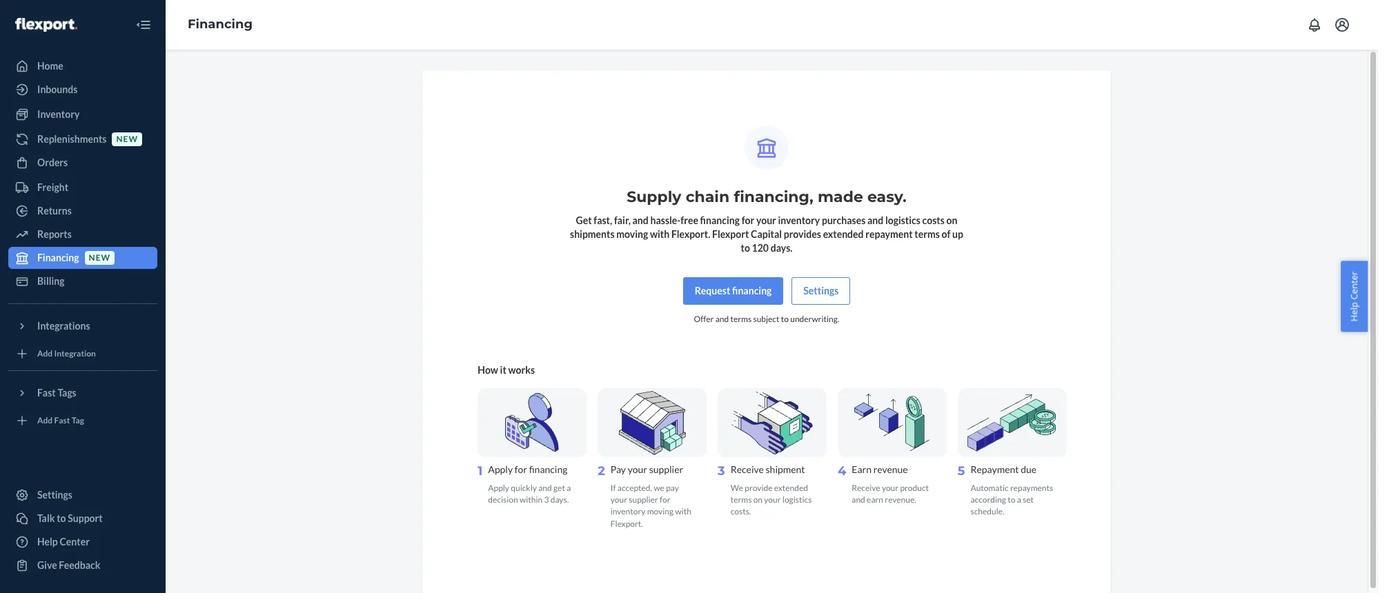 Task type: vqa. For each thing, say whether or not it's contained in the screenshot.
the rightmost Claims
no



Task type: locate. For each thing, give the bounding box(es) containing it.
logistics inside we provide extended terms on your logistics costs.
[[782, 495, 812, 505]]

1 vertical spatial a
[[1017, 495, 1021, 505]]

financing,
[[734, 188, 813, 206]]

add inside add integration link
[[37, 349, 53, 359]]

1 vertical spatial supplier
[[629, 495, 658, 505]]

0 vertical spatial center
[[1348, 272, 1361, 300]]

reports link
[[8, 224, 157, 246]]

0 horizontal spatial receive
[[731, 464, 764, 476]]

a left set
[[1017, 495, 1021, 505]]

financing inside get fast, fair, and hassle-free financing for your inventory purchases and logistics costs on shipments moving with flexport. flexport capital provides extended repayment terms of up to 120 days.
[[700, 215, 740, 226]]

1 vertical spatial apply
[[488, 483, 509, 494]]

offer and terms subject to underwriting.
[[694, 314, 839, 324]]

of
[[942, 228, 951, 240]]

0 vertical spatial fast
[[37, 387, 56, 399]]

0 vertical spatial add
[[37, 349, 53, 359]]

due
[[1021, 464, 1037, 476]]

schedule.
[[971, 507, 1005, 517]]

0 vertical spatial days.
[[771, 242, 793, 254]]

fast tags
[[37, 387, 76, 399]]

add for add fast tag
[[37, 416, 53, 426]]

2 vertical spatial terms
[[731, 495, 752, 505]]

days. inside get fast, fair, and hassle-free financing for your inventory purchases and logistics costs on shipments moving with flexport. flexport capital provides extended repayment terms of up to 120 days.
[[771, 242, 793, 254]]

if accepted, we pay your supplier for inventory moving with flexport.
[[611, 483, 691, 529]]

for inside get fast, fair, and hassle-free financing for your inventory purchases and logistics costs on shipments moving with flexport. flexport capital provides extended repayment terms of up to 120 days.
[[742, 215, 754, 226]]

1 vertical spatial financing
[[37, 252, 79, 264]]

0 vertical spatial for
[[742, 215, 754, 226]]

with down pay
[[675, 507, 691, 517]]

and right offer
[[715, 314, 729, 324]]

new for replenishments
[[116, 134, 138, 145]]

0 vertical spatial terms
[[915, 228, 940, 240]]

fast
[[37, 387, 56, 399], [54, 416, 70, 426]]

add inside add fast tag link
[[37, 416, 53, 426]]

logistics down shipment
[[782, 495, 812, 505]]

support
[[68, 513, 103, 524]]

0 horizontal spatial center
[[60, 536, 90, 548]]

supplier
[[649, 464, 683, 476], [629, 495, 658, 505]]

free
[[681, 215, 698, 226]]

receive up we at the bottom
[[731, 464, 764, 476]]

your up capital
[[756, 215, 776, 226]]

moving down fair,
[[616, 228, 648, 240]]

a inside apply quickly and get a decision within 3 days.
[[567, 483, 571, 494]]

1 horizontal spatial with
[[675, 507, 691, 517]]

1 horizontal spatial flexport.
[[671, 228, 710, 240]]

3
[[718, 464, 725, 479], [544, 495, 549, 505]]

1 vertical spatial add
[[37, 416, 53, 426]]

new
[[116, 134, 138, 145], [89, 253, 110, 263]]

0 vertical spatial financing
[[700, 215, 740, 226]]

terms inside we provide extended terms on your logistics costs.
[[731, 495, 752, 505]]

0 horizontal spatial help
[[37, 536, 58, 548]]

terms up 'costs.'
[[731, 495, 752, 505]]

add integration link
[[8, 343, 157, 365]]

close navigation image
[[135, 17, 152, 33]]

to right talk
[[57, 513, 66, 524]]

inventory up provides
[[778, 215, 820, 226]]

for
[[742, 215, 754, 226], [515, 464, 527, 476], [660, 495, 670, 505]]

1 horizontal spatial days.
[[771, 242, 793, 254]]

offer
[[694, 314, 714, 324]]

easy.
[[868, 188, 907, 206]]

1 vertical spatial inventory
[[611, 507, 646, 517]]

1 vertical spatial moving
[[647, 507, 674, 517]]

0 horizontal spatial extended
[[774, 483, 808, 494]]

120
[[752, 242, 769, 254]]

flexport. down the "accepted,"
[[611, 519, 643, 529]]

to left set
[[1008, 495, 1015, 505]]

1 vertical spatial logistics
[[782, 495, 812, 505]]

0 vertical spatial a
[[567, 483, 571, 494]]

1 vertical spatial flexport.
[[611, 519, 643, 529]]

fast left tags
[[37, 387, 56, 399]]

help inside help center link
[[37, 536, 58, 548]]

receive for receive your product and earn revenue.
[[852, 483, 880, 494]]

financing
[[188, 17, 253, 32], [37, 252, 79, 264]]

1 vertical spatial for
[[515, 464, 527, 476]]

0 vertical spatial help center
[[1348, 272, 1361, 322]]

financing up get
[[529, 464, 568, 476]]

2 apply from the top
[[488, 483, 509, 494]]

pay your supplier
[[611, 464, 683, 476]]

0 vertical spatial help
[[1348, 302, 1361, 322]]

financing up subject
[[732, 285, 772, 297]]

logistics up repayment
[[885, 215, 921, 226]]

we
[[654, 483, 664, 494]]

new up orders link
[[116, 134, 138, 145]]

help center inside button
[[1348, 272, 1361, 322]]

get
[[553, 483, 565, 494]]

0 horizontal spatial logistics
[[782, 495, 812, 505]]

1 horizontal spatial on
[[947, 215, 958, 226]]

2 vertical spatial financing
[[529, 464, 568, 476]]

your inside get fast, fair, and hassle-free financing for your inventory purchases and logistics costs on shipments moving with flexport. flexport capital provides extended repayment terms of up to 120 days.
[[756, 215, 776, 226]]

inbounds link
[[8, 79, 157, 101]]

to left 120
[[741, 242, 750, 254]]

settings inside settings link
[[37, 489, 72, 501]]

receive shipment
[[731, 464, 805, 476]]

financing up flexport
[[700, 215, 740, 226]]

0 horizontal spatial flexport.
[[611, 519, 643, 529]]

days. down get
[[551, 495, 569, 505]]

your up revenue. at the right bottom of the page
[[882, 483, 899, 494]]

flexport. down free
[[671, 228, 710, 240]]

3 left receive shipment
[[718, 464, 725, 479]]

1 horizontal spatial settings
[[804, 285, 839, 297]]

settings up underwriting.
[[804, 285, 839, 297]]

on up up at the top right of page
[[947, 215, 958, 226]]

1 vertical spatial new
[[89, 253, 110, 263]]

1 horizontal spatial 3
[[718, 464, 725, 479]]

shipments
[[570, 228, 615, 240]]

1 add from the top
[[37, 349, 53, 359]]

help center
[[1348, 272, 1361, 322], [37, 536, 90, 548]]

new for financing
[[89, 253, 110, 263]]

1 horizontal spatial logistics
[[885, 215, 921, 226]]

0 horizontal spatial financing
[[37, 252, 79, 264]]

subject
[[753, 314, 779, 324]]

repayments
[[1010, 483, 1053, 494]]

inventory
[[778, 215, 820, 226], [611, 507, 646, 517]]

earn
[[852, 464, 872, 476]]

a right get
[[567, 483, 571, 494]]

0 horizontal spatial with
[[650, 228, 670, 240]]

how it works
[[478, 364, 535, 376]]

to inside automatic repayments according to a set schedule.
[[1008, 495, 1015, 505]]

supplier up pay
[[649, 464, 683, 476]]

3 right within
[[544, 495, 549, 505]]

settings inside settings button
[[804, 285, 839, 297]]

for down we
[[660, 495, 670, 505]]

receive your product and earn revenue.
[[852, 483, 929, 505]]

orders link
[[8, 152, 157, 174]]

add left the integration
[[37, 349, 53, 359]]

help
[[1348, 302, 1361, 322], [37, 536, 58, 548]]

1 horizontal spatial help center
[[1348, 272, 1361, 322]]

0 vertical spatial extended
[[823, 228, 864, 240]]

0 vertical spatial flexport.
[[671, 228, 710, 240]]

inventory down the "accepted,"
[[611, 507, 646, 517]]

pay
[[611, 464, 626, 476]]

fair,
[[614, 215, 631, 226]]

apply right 1
[[488, 464, 513, 476]]

1 horizontal spatial receive
[[852, 483, 880, 494]]

days. down capital
[[771, 242, 793, 254]]

a for 5
[[1017, 495, 1021, 505]]

your inside "receive your product and earn revenue."
[[882, 483, 899, 494]]

1 horizontal spatial for
[[660, 495, 670, 505]]

revenue
[[873, 464, 908, 476]]

logistics inside get fast, fair, and hassle-free financing for your inventory purchases and logistics costs on shipments moving with flexport. flexport capital provides extended repayment terms of up to 120 days.
[[885, 215, 921, 226]]

your
[[756, 215, 776, 226], [628, 464, 647, 476], [882, 483, 899, 494], [611, 495, 627, 505], [764, 495, 781, 505]]

your down if
[[611, 495, 627, 505]]

your inside we provide extended terms on your logistics costs.
[[764, 495, 781, 505]]

1 horizontal spatial inventory
[[778, 215, 820, 226]]

your inside if accepted, we pay your supplier for inventory moving with flexport.
[[611, 495, 627, 505]]

tag
[[72, 416, 84, 426]]

with
[[650, 228, 670, 240], [675, 507, 691, 517]]

0 vertical spatial on
[[947, 215, 958, 226]]

your up the "accepted,"
[[628, 464, 647, 476]]

hassle-
[[650, 215, 681, 226]]

extended down purchases
[[823, 228, 864, 240]]

your down provide
[[764, 495, 781, 505]]

0 vertical spatial inventory
[[778, 215, 820, 226]]

1 vertical spatial settings
[[37, 489, 72, 501]]

terms left subject
[[730, 314, 752, 324]]

and inside apply quickly and get a decision within 3 days.
[[538, 483, 552, 494]]

0 vertical spatial new
[[116, 134, 138, 145]]

1 vertical spatial financing
[[732, 285, 772, 297]]

0 horizontal spatial on
[[753, 495, 763, 505]]

financing
[[700, 215, 740, 226], [732, 285, 772, 297], [529, 464, 568, 476]]

we provide extended terms on your logistics costs.
[[731, 483, 812, 517]]

terms down costs
[[915, 228, 940, 240]]

fast left 'tag'
[[54, 416, 70, 426]]

1 vertical spatial with
[[675, 507, 691, 517]]

1 apply from the top
[[488, 464, 513, 476]]

0 horizontal spatial new
[[89, 253, 110, 263]]

0 vertical spatial apply
[[488, 464, 513, 476]]

settings
[[804, 285, 839, 297], [37, 489, 72, 501]]

new down reports link
[[89, 253, 110, 263]]

on down provide
[[753, 495, 763, 505]]

add down fast tags
[[37, 416, 53, 426]]

1 vertical spatial on
[[753, 495, 763, 505]]

fast tags button
[[8, 382, 157, 404]]

receive
[[731, 464, 764, 476], [852, 483, 880, 494]]

apply for apply quickly and get a decision within 3 days.
[[488, 483, 509, 494]]

1 vertical spatial 3
[[544, 495, 549, 505]]

and up repayment
[[867, 215, 884, 226]]

settings up talk
[[37, 489, 72, 501]]

1 vertical spatial receive
[[852, 483, 880, 494]]

0 horizontal spatial settings
[[37, 489, 72, 501]]

apply up decision
[[488, 483, 509, 494]]

1 vertical spatial help
[[37, 536, 58, 548]]

integrations
[[37, 320, 90, 332]]

a for 1
[[567, 483, 571, 494]]

0 horizontal spatial help center
[[37, 536, 90, 548]]

0 horizontal spatial inventory
[[611, 507, 646, 517]]

supplier inside if accepted, we pay your supplier for inventory moving with flexport.
[[629, 495, 658, 505]]

up
[[952, 228, 963, 240]]

0 vertical spatial with
[[650, 228, 670, 240]]

orders
[[37, 157, 68, 168]]

extended down shipment
[[774, 483, 808, 494]]

3 inside apply quickly and get a decision within 3 days.
[[544, 495, 549, 505]]

moving
[[616, 228, 648, 240], [647, 507, 674, 517]]

1 horizontal spatial a
[[1017, 495, 1021, 505]]

reports
[[37, 228, 72, 240]]

0 vertical spatial financing
[[188, 17, 253, 32]]

0 vertical spatial supplier
[[649, 464, 683, 476]]

center
[[1348, 272, 1361, 300], [60, 536, 90, 548]]

for up the quickly
[[515, 464, 527, 476]]

1 vertical spatial days.
[[551, 495, 569, 505]]

repayment due
[[971, 464, 1037, 476]]

on
[[947, 215, 958, 226], [753, 495, 763, 505]]

logistics
[[885, 215, 921, 226], [782, 495, 812, 505]]

and left earn
[[852, 495, 865, 505]]

0 vertical spatial receive
[[731, 464, 764, 476]]

2 add from the top
[[37, 416, 53, 426]]

1 horizontal spatial new
[[116, 134, 138, 145]]

0 vertical spatial logistics
[[885, 215, 921, 226]]

request financing button
[[683, 277, 784, 305]]

1 horizontal spatial help
[[1348, 302, 1361, 322]]

2 vertical spatial for
[[660, 495, 670, 505]]

0 horizontal spatial days.
[[551, 495, 569, 505]]

4
[[838, 464, 846, 479]]

apply inside apply quickly and get a decision within 3 days.
[[488, 483, 509, 494]]

decision
[[488, 495, 518, 505]]

days.
[[771, 242, 793, 254], [551, 495, 569, 505]]

on inside get fast, fair, and hassle-free financing for your inventory purchases and logistics costs on shipments moving with flexport. flexport capital provides extended repayment terms of up to 120 days.
[[947, 215, 958, 226]]

a
[[567, 483, 571, 494], [1017, 495, 1021, 505]]

0 horizontal spatial a
[[567, 483, 571, 494]]

to
[[741, 242, 750, 254], [781, 314, 789, 324], [1008, 495, 1015, 505], [57, 513, 66, 524]]

1 horizontal spatial extended
[[823, 228, 864, 240]]

for up flexport
[[742, 215, 754, 226]]

1 vertical spatial extended
[[774, 483, 808, 494]]

1 horizontal spatial center
[[1348, 272, 1361, 300]]

supplier down the "accepted,"
[[629, 495, 658, 505]]

receive up earn
[[852, 483, 880, 494]]

terms
[[915, 228, 940, 240], [730, 314, 752, 324], [731, 495, 752, 505]]

apply
[[488, 464, 513, 476], [488, 483, 509, 494]]

open account menu image
[[1334, 17, 1351, 33]]

2 horizontal spatial for
[[742, 215, 754, 226]]

with down hassle-
[[650, 228, 670, 240]]

freight
[[37, 181, 68, 193]]

moving down we
[[647, 507, 674, 517]]

financing inside button
[[732, 285, 772, 297]]

receive inside "receive your product and earn revenue."
[[852, 483, 880, 494]]

a inside automatic repayments according to a set schedule.
[[1017, 495, 1021, 505]]

help inside help center button
[[1348, 302, 1361, 322]]

0 vertical spatial moving
[[616, 228, 648, 240]]

0 horizontal spatial 3
[[544, 495, 549, 505]]

add fast tag
[[37, 416, 84, 426]]

and left get
[[538, 483, 552, 494]]

0 vertical spatial settings
[[804, 285, 839, 297]]



Task type: describe. For each thing, give the bounding box(es) containing it.
apply for financing
[[488, 464, 568, 476]]

flexport
[[712, 228, 749, 240]]

talk to support
[[37, 513, 103, 524]]

returns link
[[8, 200, 157, 222]]

with inside if accepted, we pay your supplier for inventory moving with flexport.
[[675, 507, 691, 517]]

home link
[[8, 55, 157, 77]]

settings link
[[8, 484, 157, 507]]

and right fair,
[[632, 215, 649, 226]]

talk
[[37, 513, 55, 524]]

supply chain financing, made easy.
[[627, 188, 907, 206]]

pay
[[666, 483, 679, 494]]

earn revenue
[[852, 464, 908, 476]]

financing link
[[188, 17, 253, 32]]

and inside "receive your product and earn revenue."
[[852, 495, 865, 505]]

request
[[695, 285, 730, 297]]

0 vertical spatial 3
[[718, 464, 725, 479]]

it
[[500, 364, 506, 376]]

days. inside apply quickly and get a decision within 3 days.
[[551, 495, 569, 505]]

returns
[[37, 205, 72, 217]]

on inside we provide extended terms on your logistics costs.
[[753, 495, 763, 505]]

0 horizontal spatial for
[[515, 464, 527, 476]]

accepted,
[[618, 483, 652, 494]]

give
[[37, 560, 57, 571]]

integrations button
[[8, 315, 157, 337]]

capital
[[751, 228, 782, 240]]

flexport logo image
[[15, 18, 77, 32]]

works
[[508, 364, 535, 376]]

flexport. inside get fast, fair, and hassle-free financing for your inventory purchases and logistics costs on shipments moving with flexport. flexport capital provides extended repayment terms of up to 120 days.
[[671, 228, 710, 240]]

inventory inside get fast, fair, and hassle-free financing for your inventory purchases and logistics costs on shipments moving with flexport. flexport capital provides extended repayment terms of up to 120 days.
[[778, 215, 820, 226]]

inventory
[[37, 108, 80, 120]]

inventory inside if accepted, we pay your supplier for inventory moving with flexport.
[[611, 507, 646, 517]]

fast inside dropdown button
[[37, 387, 56, 399]]

settings button
[[792, 277, 850, 305]]

billing
[[37, 275, 65, 287]]

shipment
[[766, 464, 805, 476]]

extended inside get fast, fair, and hassle-free financing for your inventory purchases and logistics costs on shipments moving with flexport. flexport capital provides extended repayment terms of up to 120 days.
[[823, 228, 864, 240]]

1 vertical spatial terms
[[730, 314, 752, 324]]

to inside get fast, fair, and hassle-free financing for your inventory purchases and logistics costs on shipments moving with flexport. flexport capital provides extended repayment terms of up to 120 days.
[[741, 242, 750, 254]]

fast,
[[594, 215, 612, 226]]

1 vertical spatial center
[[60, 536, 90, 548]]

freight link
[[8, 177, 157, 199]]

for inside if accepted, we pay your supplier for inventory moving with flexport.
[[660, 495, 670, 505]]

within
[[520, 495, 543, 505]]

chain
[[686, 188, 730, 206]]

add for add integration
[[37, 349, 53, 359]]

1 vertical spatial help center
[[37, 536, 90, 548]]

set
[[1023, 495, 1034, 505]]

made
[[818, 188, 863, 206]]

according
[[971, 495, 1006, 505]]

costs.
[[731, 507, 751, 517]]

1 horizontal spatial financing
[[188, 17, 253, 32]]

extended inside we provide extended terms on your logistics costs.
[[774, 483, 808, 494]]

with inside get fast, fair, and hassle-free financing for your inventory purchases and logistics costs on shipments moving with flexport. flexport capital provides extended repayment terms of up to 120 days.
[[650, 228, 670, 240]]

center inside button
[[1348, 272, 1361, 300]]

integration
[[54, 349, 96, 359]]

if
[[611, 483, 616, 494]]

moving inside get fast, fair, and hassle-free financing for your inventory purchases and logistics costs on shipments moving with flexport. flexport capital provides extended repayment terms of up to 120 days.
[[616, 228, 648, 240]]

earn
[[867, 495, 883, 505]]

open notifications image
[[1306, 17, 1323, 33]]

flexport. inside if accepted, we pay your supplier for inventory moving with flexport.
[[611, 519, 643, 529]]

home
[[37, 60, 63, 72]]

product
[[900, 483, 929, 494]]

automatic repayments according to a set schedule.
[[971, 483, 1053, 517]]

help center button
[[1341, 261, 1368, 332]]

add fast tag link
[[8, 410, 157, 432]]

repayment
[[971, 464, 1019, 476]]

help center link
[[8, 531, 157, 553]]

underwriting.
[[790, 314, 839, 324]]

supply
[[627, 188, 681, 206]]

get
[[576, 215, 592, 226]]

revenue.
[[885, 495, 916, 505]]

how
[[478, 364, 498, 376]]

quickly
[[511, 483, 537, 494]]

tags
[[58, 387, 76, 399]]

to right subject
[[781, 314, 789, 324]]

give feedback
[[37, 560, 100, 571]]

repayment
[[866, 228, 913, 240]]

give feedback button
[[8, 555, 157, 577]]

apply quickly and get a decision within 3 days.
[[488, 483, 571, 505]]

inbounds
[[37, 84, 78, 95]]

5
[[958, 464, 965, 479]]

replenishments
[[37, 133, 107, 145]]

provides
[[784, 228, 821, 240]]

feedback
[[59, 560, 100, 571]]

costs
[[922, 215, 945, 226]]

terms inside get fast, fair, and hassle-free financing for your inventory purchases and logistics costs on shipments moving with flexport. flexport capital provides extended repayment terms of up to 120 days.
[[915, 228, 940, 240]]

moving inside if accepted, we pay your supplier for inventory moving with flexport.
[[647, 507, 674, 517]]

automatic
[[971, 483, 1009, 494]]

talk to support button
[[8, 508, 157, 530]]

inventory link
[[8, 104, 157, 126]]

apply for apply for financing
[[488, 464, 513, 476]]

1 vertical spatial fast
[[54, 416, 70, 426]]

provide
[[745, 483, 773, 494]]

1
[[478, 464, 483, 479]]

to inside button
[[57, 513, 66, 524]]

get fast, fair, and hassle-free financing for your inventory purchases and logistics costs on shipments moving with flexport. flexport capital provides extended repayment terms of up to 120 days.
[[570, 215, 963, 254]]

receive for receive shipment
[[731, 464, 764, 476]]

purchases
[[822, 215, 866, 226]]

2
[[598, 464, 605, 479]]



